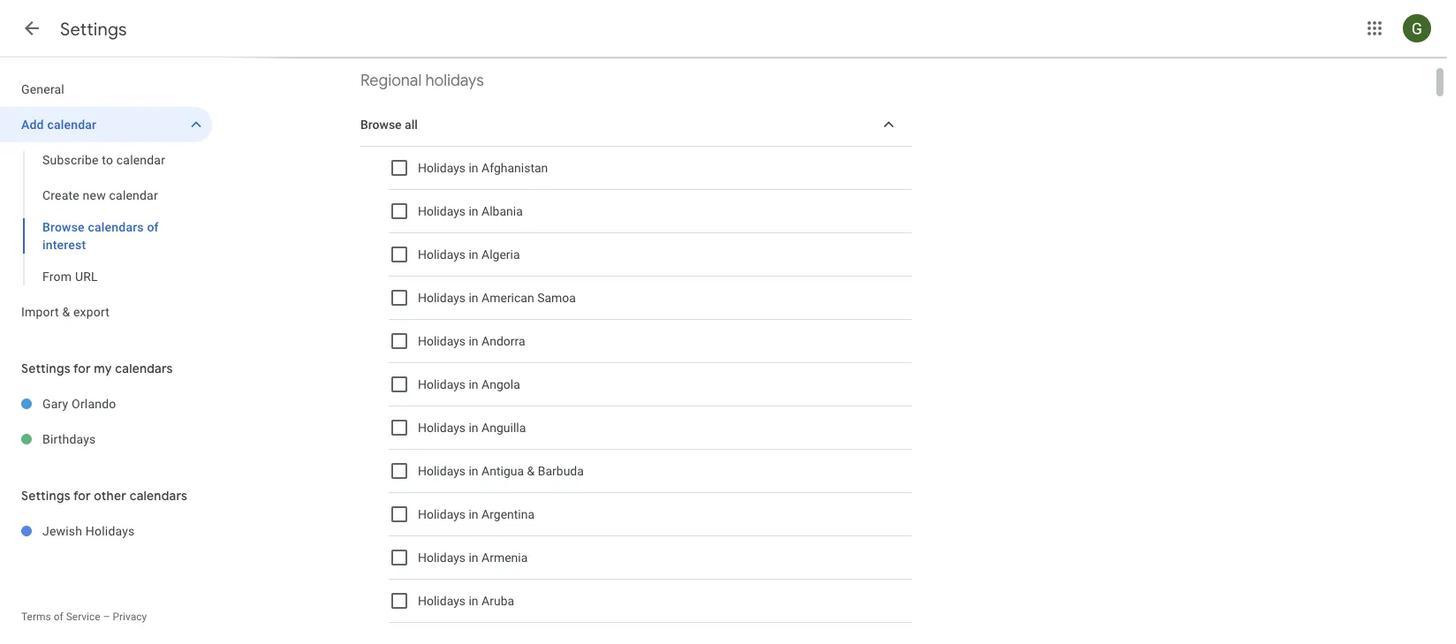 Task type: describe. For each thing, give the bounding box(es) containing it.
holidays in aruba
[[418, 594, 514, 608]]

holidays for holidays in andorra
[[418, 334, 466, 348]]

regional
[[361, 70, 422, 91]]

my
[[94, 361, 112, 377]]

gary
[[42, 396, 68, 411]]

jewish holidays
[[42, 524, 135, 538]]

1 vertical spatial &
[[527, 464, 535, 478]]

holidays in andorra
[[418, 334, 526, 348]]

privacy link
[[113, 611, 147, 623]]

in for algeria
[[469, 247, 479, 262]]

aruba
[[482, 594, 514, 608]]

holidays in afghanistan
[[418, 161, 548, 175]]

argentina
[[482, 507, 535, 522]]

& inside tree
[[62, 304, 70, 319]]

holidays for holidays in albania
[[418, 204, 466, 219]]

orlando
[[72, 396, 116, 411]]

in for afghanistan
[[469, 161, 479, 175]]

holidays in american samoa
[[418, 291, 576, 305]]

1 vertical spatial of
[[54, 611, 63, 623]]

holidays in algeria
[[418, 247, 520, 262]]

add
[[21, 117, 44, 132]]

birthdays
[[42, 432, 96, 446]]

samoa
[[537, 291, 576, 305]]

holidays for holidays in armenia
[[418, 550, 466, 565]]

holidays in antigua & barbuda
[[418, 464, 584, 478]]

terms
[[21, 611, 51, 623]]

settings for my calendars
[[21, 361, 173, 377]]

tree containing general
[[0, 72, 212, 330]]

browse calendars of interest
[[42, 220, 159, 252]]

browse for browse all
[[361, 117, 402, 132]]

add calendar tree item
[[0, 107, 212, 142]]

in for armenia
[[469, 550, 479, 565]]

holidays in angola
[[418, 377, 520, 392]]

holidays for holidays in aruba
[[418, 594, 466, 608]]

privacy
[[113, 611, 147, 623]]

settings for settings for my calendars
[[21, 361, 70, 377]]

terms of service – privacy
[[21, 611, 147, 623]]

barbuda
[[538, 464, 584, 478]]

holidays
[[425, 70, 484, 91]]

interest
[[42, 237, 86, 252]]

all
[[405, 117, 418, 132]]

calendar for subscribe to calendar
[[116, 152, 165, 167]]

url
[[75, 269, 98, 284]]

antigua
[[482, 464, 524, 478]]

service
[[66, 611, 100, 623]]

settings for settings for other calendars
[[21, 488, 70, 504]]

calendar inside add calendar tree item
[[47, 117, 97, 132]]

holidays for holidays in argentina
[[418, 507, 466, 522]]

settings for settings
[[60, 18, 127, 40]]

algeria
[[482, 247, 520, 262]]

in for argentina
[[469, 507, 479, 522]]

albania
[[482, 204, 523, 219]]

general
[[21, 82, 64, 96]]

angola
[[482, 377, 520, 392]]



Task type: locate. For each thing, give the bounding box(es) containing it.
go back image
[[21, 18, 42, 39]]

of down create new calendar
[[147, 220, 159, 234]]

& left export
[[62, 304, 70, 319]]

settings right go back image
[[60, 18, 127, 40]]

calendars for my
[[115, 361, 173, 377]]

calendars inside 'browse calendars of interest'
[[88, 220, 144, 234]]

import & export
[[21, 304, 110, 319]]

in left afghanistan
[[469, 161, 479, 175]]

7 in from the top
[[469, 420, 479, 435]]

browse left all
[[361, 117, 402, 132]]

browse all
[[361, 117, 418, 132]]

holidays for holidays in anguilla
[[418, 420, 466, 435]]

other
[[94, 488, 127, 504]]

1 horizontal spatial browse
[[361, 117, 402, 132]]

birthdays tree item
[[0, 422, 212, 457]]

terms of service link
[[21, 611, 100, 623]]

in for anguilla
[[469, 420, 479, 435]]

0 vertical spatial settings
[[60, 18, 127, 40]]

add calendar
[[21, 117, 97, 132]]

calendars up the jewish holidays link
[[130, 488, 187, 504]]

for for my
[[73, 361, 91, 377]]

holidays inside tree item
[[86, 524, 135, 538]]

holidays for holidays in american samoa
[[418, 291, 466, 305]]

2 vertical spatial settings
[[21, 488, 70, 504]]

8 in from the top
[[469, 464, 479, 478]]

holidays for holidays in algeria
[[418, 247, 466, 262]]

to
[[102, 152, 113, 167]]

new
[[83, 188, 106, 202]]

in left the anguilla
[[469, 420, 479, 435]]

0 vertical spatial of
[[147, 220, 159, 234]]

calendar up subscribe
[[47, 117, 97, 132]]

1 vertical spatial for
[[73, 488, 91, 504]]

calendars
[[88, 220, 144, 234], [115, 361, 173, 377], [130, 488, 187, 504]]

of
[[147, 220, 159, 234], [54, 611, 63, 623]]

settings heading
[[60, 18, 127, 40]]

in for albania
[[469, 204, 479, 219]]

10 in from the top
[[469, 550, 479, 565]]

holidays down other at the left
[[86, 524, 135, 538]]

holidays down holidays in angola
[[418, 420, 466, 435]]

for for other
[[73, 488, 91, 504]]

3 in from the top
[[469, 247, 479, 262]]

1 horizontal spatial of
[[147, 220, 159, 234]]

armenia
[[482, 550, 528, 565]]

american
[[482, 291, 534, 305]]

1 vertical spatial calendars
[[115, 361, 173, 377]]

in left american
[[469, 291, 479, 305]]

in for angola
[[469, 377, 479, 392]]

subscribe
[[42, 152, 99, 167]]

browse inside 'browse calendars of interest'
[[42, 220, 85, 234]]

0 vertical spatial browse
[[361, 117, 402, 132]]

group containing subscribe to calendar
[[0, 142, 212, 294]]

for left other at the left
[[73, 488, 91, 504]]

6 in from the top
[[469, 377, 479, 392]]

2 in from the top
[[469, 204, 479, 219]]

0 vertical spatial &
[[62, 304, 70, 319]]

2 vertical spatial calendar
[[109, 188, 158, 202]]

anguilla
[[482, 420, 526, 435]]

calendar for create new calendar
[[109, 188, 158, 202]]

holidays in anguilla
[[418, 420, 526, 435]]

5 in from the top
[[469, 334, 479, 348]]

0 horizontal spatial browse
[[42, 220, 85, 234]]

holidays up holidays in angola
[[418, 334, 466, 348]]

afghanistan
[[482, 161, 548, 175]]

1 horizontal spatial &
[[527, 464, 535, 478]]

export
[[73, 304, 110, 319]]

in left aruba
[[469, 594, 479, 608]]

–
[[103, 611, 110, 623]]

0 horizontal spatial of
[[54, 611, 63, 623]]

settings for my calendars tree
[[0, 386, 212, 457]]

9 in from the top
[[469, 507, 479, 522]]

in left andorra
[[469, 334, 479, 348]]

of inside 'browse calendars of interest'
[[147, 220, 159, 234]]

holidays down holidays in albania
[[418, 247, 466, 262]]

in left argentina
[[469, 507, 479, 522]]

browse
[[361, 117, 402, 132], [42, 220, 85, 234]]

in for aruba
[[469, 594, 479, 608]]

calendar right to on the left top
[[116, 152, 165, 167]]

2 vertical spatial calendars
[[130, 488, 187, 504]]

1 in from the top
[[469, 161, 479, 175]]

browse up the interest
[[42, 220, 85, 234]]

settings up gary
[[21, 361, 70, 377]]

from
[[42, 269, 72, 284]]

holidays in argentina
[[418, 507, 535, 522]]

jewish holidays link
[[42, 514, 212, 549]]

create new calendar
[[42, 188, 158, 202]]

in left algeria
[[469, 247, 479, 262]]

holidays up holidays in armenia
[[418, 507, 466, 522]]

& right antigua
[[527, 464, 535, 478]]

holidays for holidays in antigua & barbuda
[[418, 464, 466, 478]]

holidays in albania
[[418, 204, 523, 219]]

subscribe to calendar
[[42, 152, 165, 167]]

in left armenia
[[469, 550, 479, 565]]

andorra
[[482, 334, 526, 348]]

1 vertical spatial settings
[[21, 361, 70, 377]]

holidays down holidays in anguilla
[[418, 464, 466, 478]]

gary orlando tree item
[[0, 386, 212, 422]]

holidays up holidays in albania
[[418, 161, 466, 175]]

jewish
[[42, 524, 82, 538]]

holidays up holidays in algeria
[[418, 204, 466, 219]]

calendars right my
[[115, 361, 173, 377]]

tree
[[0, 72, 212, 330]]

0 vertical spatial calendars
[[88, 220, 144, 234]]

&
[[62, 304, 70, 319], [527, 464, 535, 478]]

1 for from the top
[[73, 361, 91, 377]]

import
[[21, 304, 59, 319]]

calendar
[[47, 117, 97, 132], [116, 152, 165, 167], [109, 188, 158, 202]]

browse for browse calendars of interest
[[42, 220, 85, 234]]

birthdays link
[[42, 422, 212, 457]]

holidays
[[418, 161, 466, 175], [418, 204, 466, 219], [418, 247, 466, 262], [418, 291, 466, 305], [418, 334, 466, 348], [418, 377, 466, 392], [418, 420, 466, 435], [418, 464, 466, 478], [418, 507, 466, 522], [86, 524, 135, 538], [418, 550, 466, 565], [418, 594, 466, 608]]

holidays up holidays in aruba at the left of page
[[418, 550, 466, 565]]

calendars down create new calendar
[[88, 220, 144, 234]]

in left 'albania'
[[469, 204, 479, 219]]

settings for other calendars
[[21, 488, 187, 504]]

in left antigua
[[469, 464, 479, 478]]

holidays in armenia
[[418, 550, 528, 565]]

gary orlando
[[42, 396, 116, 411]]

settings
[[60, 18, 127, 40], [21, 361, 70, 377], [21, 488, 70, 504]]

holidays for holidays in angola
[[418, 377, 466, 392]]

group
[[0, 142, 212, 294]]

4 in from the top
[[469, 291, 479, 305]]

browse inside tree item
[[361, 117, 402, 132]]

in for antigua
[[469, 464, 479, 478]]

from url
[[42, 269, 98, 284]]

holidays for holidays in afghanistan
[[418, 161, 466, 175]]

2 for from the top
[[73, 488, 91, 504]]

regional holidays
[[361, 70, 484, 91]]

11 in from the top
[[469, 594, 479, 608]]

jewish holidays tree item
[[0, 514, 212, 549]]

for
[[73, 361, 91, 377], [73, 488, 91, 504]]

in for american
[[469, 291, 479, 305]]

for left my
[[73, 361, 91, 377]]

1 vertical spatial browse
[[42, 220, 85, 234]]

holidays down holidays in armenia
[[418, 594, 466, 608]]

0 vertical spatial for
[[73, 361, 91, 377]]

in left angola
[[469, 377, 479, 392]]

in
[[469, 161, 479, 175], [469, 204, 479, 219], [469, 247, 479, 262], [469, 291, 479, 305], [469, 334, 479, 348], [469, 377, 479, 392], [469, 420, 479, 435], [469, 464, 479, 478], [469, 507, 479, 522], [469, 550, 479, 565], [469, 594, 479, 608]]

create
[[42, 188, 79, 202]]

settings up jewish
[[21, 488, 70, 504]]

in for andorra
[[469, 334, 479, 348]]

of right terms
[[54, 611, 63, 623]]

holidays down holidays in andorra
[[418, 377, 466, 392]]

calendars for other
[[130, 488, 187, 504]]

0 horizontal spatial &
[[62, 304, 70, 319]]

browse all tree item
[[361, 103, 912, 147]]

holidays down holidays in algeria
[[418, 291, 466, 305]]

1 vertical spatial calendar
[[116, 152, 165, 167]]

0 vertical spatial calendar
[[47, 117, 97, 132]]

calendar right new at the left of the page
[[109, 188, 158, 202]]



Task type: vqa. For each thing, say whether or not it's contained in the screenshot.
The 'Settings' associated with Settings
yes



